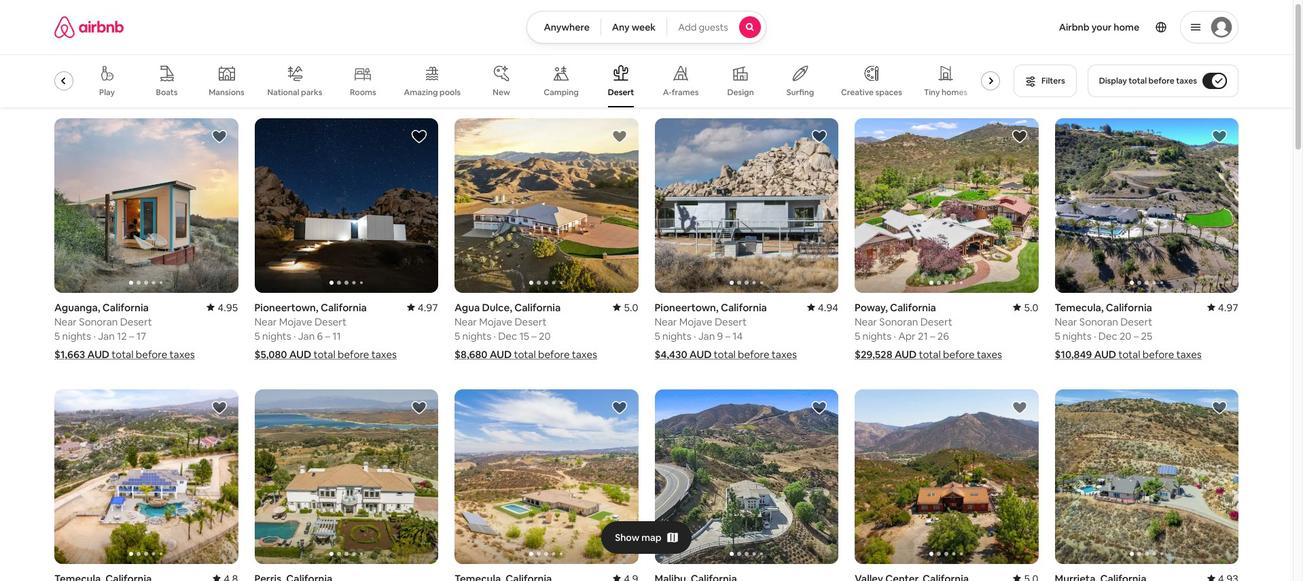 Task type: locate. For each thing, give the bounding box(es) containing it.
total inside poway, california near sonoran desert 5 nights · apr 21 – 26 $29,528 aud total before taxes
[[919, 348, 941, 361]]

nights for $29,528 aud
[[863, 330, 892, 342]]

nights inside aguanga, california near sonoran desert 5 nights · jan 12 – 17 $1,663 aud total before taxes
[[62, 330, 91, 342]]

5.0 for poway, california near sonoran desert 5 nights · apr 21 – 26 $29,528 aud total before taxes
[[1024, 301, 1039, 314]]

near for temecula, california near sonoran desert 5 nights · dec 20 – 25 $10,849 aud total before taxes
[[1055, 315, 1077, 328]]

5
[[54, 330, 60, 342], [255, 330, 260, 342], [455, 330, 460, 342], [655, 330, 660, 342], [855, 330, 861, 342], [1055, 330, 1061, 342]]

any
[[612, 21, 630, 33]]

california inside temecula, california near sonoran desert 5 nights · dec 20 – 25 $10,849 aud total before taxes
[[1106, 301, 1152, 314]]

california up 11
[[321, 301, 367, 314]]

california up 25
[[1106, 301, 1152, 314]]

20 right 15
[[539, 330, 551, 342]]

4 · from the left
[[694, 330, 696, 342]]

sonoran inside temecula, california near sonoran desert 5 nights · dec 20 – 25 $10,849 aud total before taxes
[[1080, 315, 1119, 328]]

5 for $1,663 aud
[[54, 330, 60, 342]]

2 horizontal spatial sonoran
[[1080, 315, 1119, 328]]

4 5 from the left
[[655, 330, 660, 342]]

near inside aguanga, california near sonoran desert 5 nights · jan 12 – 17 $1,663 aud total before taxes
[[54, 315, 77, 328]]

0 horizontal spatial dec
[[498, 330, 517, 342]]

1 nights from the left
[[62, 330, 91, 342]]

before
[[1149, 75, 1175, 86], [136, 348, 167, 361], [338, 348, 369, 361], [538, 348, 570, 361], [738, 348, 770, 361], [943, 348, 975, 361], [1143, 348, 1174, 361]]

5 up $1,663 aud
[[54, 330, 60, 342]]

add to wishlist: poway, california image
[[1012, 128, 1028, 145]]

· left apr
[[894, 330, 896, 342]]

dec up $10,849 aud
[[1099, 330, 1118, 342]]

temecula, california near sonoran desert 5 nights · dec 20 – 25 $10,849 aud total before taxes
[[1055, 301, 1202, 361]]

dec left 15
[[498, 330, 517, 342]]

near down aguanga,
[[54, 315, 77, 328]]

5.0 out of 5 average rating image
[[613, 301, 638, 314], [1013, 301, 1039, 314], [1013, 572, 1039, 581]]

aguanga,
[[54, 301, 100, 314]]

sonoran down aguanga,
[[79, 315, 118, 328]]

near for pioneertown, california near mojave desert 5 nights · jan 9 – 14 $4,430 aud total before taxes
[[655, 315, 677, 328]]

jan inside aguanga, california near sonoran desert 5 nights · jan 12 – 17 $1,663 aud total before taxes
[[98, 330, 115, 342]]

near down temecula,
[[1055, 315, 1077, 328]]

nights up the $5,080 aud
[[262, 330, 291, 342]]

add guests button
[[667, 11, 766, 43]]

guests
[[699, 21, 728, 33]]

5 5 from the left
[[855, 330, 861, 342]]

rooms
[[350, 87, 376, 98]]

2 · from the left
[[293, 330, 296, 342]]

mojave inside agua dulce, california near mojave desert 5 nights · dec 15 – 20 $8,680 aud total before taxes
[[479, 315, 513, 328]]

california inside pioneertown, california near mojave desert 5 nights · jan 9 – 14 $4,430 aud total before taxes
[[721, 301, 767, 314]]

taxes inside aguanga, california near sonoran desert 5 nights · jan 12 – 17 $1,663 aud total before taxes
[[170, 348, 195, 361]]

– right 21
[[930, 330, 935, 342]]

1 4.97 out of 5 average rating image from the left
[[407, 301, 438, 314]]

– inside pioneertown, california near mojave desert 5 nights · jan 6 – 11 $5,080 aud total before taxes
[[325, 330, 330, 342]]

1 pioneertown, from the left
[[255, 301, 319, 314]]

taxes inside temecula, california near sonoran desert 5 nights · dec 20 – 25 $10,849 aud total before taxes
[[1177, 348, 1202, 361]]

3 jan from the left
[[698, 330, 715, 342]]

4.95
[[218, 301, 238, 314]]

20 left 25
[[1120, 330, 1132, 342]]

mojave inside pioneertown, california near mojave desert 5 nights · jan 6 – 11 $5,080 aud total before taxes
[[279, 315, 312, 328]]

– for $4,430 aud
[[725, 330, 731, 342]]

6 nights from the left
[[1063, 330, 1092, 342]]

show map
[[615, 531, 662, 544]]

– inside temecula, california near sonoran desert 5 nights · dec 20 – 25 $10,849 aud total before taxes
[[1134, 330, 1139, 342]]

home
[[1114, 21, 1140, 33]]

· up $1,663 aud
[[93, 330, 96, 342]]

add to wishlist: murrieta, california image
[[1212, 400, 1228, 416]]

desert up '14'
[[715, 315, 747, 328]]

5 down the poway,
[[855, 330, 861, 342]]

2 4.97 out of 5 average rating image from the left
[[1207, 301, 1239, 314]]

add to wishlist: pioneertown, california image down surfing
[[811, 128, 828, 145]]

– inside pioneertown, california near mojave desert 5 nights · jan 9 – 14 $4,430 aud total before taxes
[[725, 330, 731, 342]]

0 horizontal spatial 20
[[539, 330, 551, 342]]

california inside agua dulce, california near mojave desert 5 nights · dec 15 – 20 $8,680 aud total before taxes
[[515, 301, 561, 314]]

2 california from the left
[[321, 301, 367, 314]]

near
[[54, 315, 77, 328], [255, 315, 277, 328], [455, 315, 477, 328], [655, 315, 677, 328], [855, 315, 877, 328], [1055, 315, 1077, 328]]

desert up 25
[[1121, 315, 1153, 328]]

taxes inside pioneertown, california near mojave desert 5 nights · jan 9 – 14 $4,430 aud total before taxes
[[772, 348, 797, 361]]

homes
[[942, 87, 968, 98]]

dec
[[498, 330, 517, 342], [1099, 330, 1118, 342]]

group
[[28, 54, 1006, 107], [54, 118, 238, 293], [255, 118, 438, 293], [455, 118, 638, 293], [655, 118, 839, 293], [855, 118, 1039, 293], [1055, 118, 1239, 293], [54, 389, 238, 564], [255, 389, 438, 564], [455, 389, 638, 564], [655, 389, 839, 564], [855, 389, 1039, 564], [1055, 389, 1239, 564]]

nights up $29,528 aud
[[863, 330, 892, 342]]

before inside pioneertown, california near mojave desert 5 nights · jan 6 – 11 $5,080 aud total before taxes
[[338, 348, 369, 361]]

1 20 from the left
[[539, 330, 551, 342]]

mojave down dulce,
[[479, 315, 513, 328]]

2 horizontal spatial jan
[[698, 330, 715, 342]]

mojave up $4,430 aud
[[679, 315, 713, 328]]

apr
[[899, 330, 916, 342]]

6 california from the left
[[1106, 301, 1152, 314]]

add to wishlist: perris, california image
[[411, 400, 427, 416]]

1 5 from the left
[[54, 330, 60, 342]]

before for pioneertown, california near mojave desert 5 nights · jan 9 – 14 $4,430 aud total before taxes
[[738, 348, 770, 361]]

2 sonoran from the left
[[880, 315, 918, 328]]

3 nights from the left
[[462, 330, 491, 342]]

1 dec from the left
[[498, 330, 517, 342]]

0 horizontal spatial 5.0
[[624, 301, 638, 314]]

temecula,
[[1055, 301, 1104, 314]]

near down agua
[[455, 315, 477, 328]]

desert inside pioneertown, california near mojave desert 5 nights · jan 6 – 11 $5,080 aud total before taxes
[[315, 315, 347, 328]]

5 up the $5,080 aud
[[255, 330, 260, 342]]

add to wishlist: pioneertown, california image for 4.97
[[411, 128, 427, 145]]

mojave up the $5,080 aud
[[279, 315, 312, 328]]

5 for $10,849 aud
[[1055, 330, 1061, 342]]

– right '9' at right
[[725, 330, 731, 342]]

airbnb your home
[[1059, 21, 1140, 33]]

· up $4,430 aud
[[694, 330, 696, 342]]

jan for jan 6 – 11
[[298, 330, 315, 342]]

desert inside aguanga, california near sonoran desert 5 nights · jan 12 – 17 $1,663 aud total before taxes
[[120, 315, 152, 328]]

jan left 6
[[298, 330, 315, 342]]

1 horizontal spatial add to wishlist: temecula, california image
[[1212, 128, 1228, 145]]

2 jan from the left
[[298, 330, 315, 342]]

sonoran inside aguanga, california near sonoran desert 5 nights · jan 12 – 17 $1,663 aud total before taxes
[[79, 315, 118, 328]]

0 horizontal spatial pioneertown,
[[255, 301, 319, 314]]

3 mojave from the left
[[679, 315, 713, 328]]

12
[[117, 330, 127, 342]]

pioneertown, inside pioneertown, california near mojave desert 5 nights · jan 9 – 14 $4,430 aud total before taxes
[[655, 301, 719, 314]]

– left '17'
[[129, 330, 134, 342]]

pioneertown, california near mojave desert 5 nights · jan 9 – 14 $4,430 aud total before taxes
[[655, 301, 797, 361]]

sonoran up apr
[[880, 315, 918, 328]]

nights up $10,849 aud
[[1063, 330, 1092, 342]]

add to wishlist: malibu, california image
[[811, 400, 828, 416]]

6 – from the left
[[1134, 330, 1139, 342]]

total right $10,849 aud
[[1119, 348, 1141, 361]]

taxes for aguanga, california near sonoran desert 5 nights · jan 12 – 17 $1,663 aud total before taxes
[[170, 348, 195, 361]]

total down 12
[[112, 348, 134, 361]]

– right 15
[[532, 330, 537, 342]]

mojave
[[279, 315, 312, 328], [479, 315, 513, 328], [679, 315, 713, 328]]

1 near from the left
[[54, 315, 77, 328]]

1 add to wishlist: pioneertown, california image from the left
[[411, 128, 427, 145]]

nights inside temecula, california near sonoran desert 5 nights · dec 20 – 25 $10,849 aud total before taxes
[[1063, 330, 1092, 342]]

desert inside temecula, california near sonoran desert 5 nights · dec 20 – 25 $10,849 aud total before taxes
[[1121, 315, 1153, 328]]

near inside poway, california near sonoran desert 5 nights · apr 21 – 26 $29,528 aud total before taxes
[[855, 315, 877, 328]]

nights for $10,849 aud
[[1063, 330, 1092, 342]]

desert for pioneertown, california near mojave desert 5 nights · jan 9 – 14 $4,430 aud total before taxes
[[715, 315, 747, 328]]

1 horizontal spatial 4.97 out of 5 average rating image
[[1207, 301, 1239, 314]]

· inside poway, california near sonoran desert 5 nights · apr 21 – 26 $29,528 aud total before taxes
[[894, 330, 896, 342]]

1 mojave from the left
[[279, 315, 312, 328]]

design
[[727, 87, 754, 98]]

4.8 out of 5 average rating image
[[213, 572, 238, 581]]

6 5 from the left
[[1055, 330, 1061, 342]]

nights inside pioneertown, california near mojave desert 5 nights · jan 9 – 14 $4,430 aud total before taxes
[[663, 330, 692, 342]]

3 near from the left
[[455, 315, 477, 328]]

add to wishlist: temecula, california image
[[1212, 128, 1228, 145], [611, 400, 628, 416]]

california for pioneertown, california near mojave desert 5 nights · jan 6 – 11 $5,080 aud total before taxes
[[321, 301, 367, 314]]

1 horizontal spatial pioneertown,
[[655, 301, 719, 314]]

5 inside pioneertown, california near mojave desert 5 nights · jan 6 – 11 $5,080 aud total before taxes
[[255, 330, 260, 342]]

5 inside aguanga, california near sonoran desert 5 nights · jan 12 – 17 $1,663 aud total before taxes
[[54, 330, 60, 342]]

before for temecula, california near sonoran desert 5 nights · dec 20 – 25 $10,849 aud total before taxes
[[1143, 348, 1174, 361]]

california inside pioneertown, california near mojave desert 5 nights · jan 6 – 11 $5,080 aud total before taxes
[[321, 301, 367, 314]]

1 horizontal spatial sonoran
[[880, 315, 918, 328]]

$1,663 aud
[[54, 348, 110, 361]]

nights up $1,663 aud
[[62, 330, 91, 342]]

total down 6
[[314, 348, 336, 361]]

near down the poway,
[[855, 315, 877, 328]]

surfing
[[787, 87, 814, 98]]

desert inside poway, california near sonoran desert 5 nights · apr 21 – 26 $29,528 aud total before taxes
[[921, 315, 953, 328]]

· for $4,430 aud
[[694, 330, 696, 342]]

desert
[[608, 87, 634, 98], [120, 315, 152, 328], [315, 315, 347, 328], [515, 315, 547, 328], [715, 315, 747, 328], [921, 315, 953, 328], [1121, 315, 1153, 328]]

mansions
[[209, 87, 245, 98]]

5 · from the left
[[894, 330, 896, 342]]

camping
[[544, 87, 579, 98]]

pioneertown, for jan 6 – 11
[[255, 301, 319, 314]]

5 up $4,430 aud
[[655, 330, 660, 342]]

5 down agua
[[455, 330, 460, 342]]

total inside temecula, california near sonoran desert 5 nights · dec 20 – 25 $10,849 aud total before taxes
[[1119, 348, 1141, 361]]

jan inside pioneertown, california near mojave desert 5 nights · jan 6 – 11 $5,080 aud total before taxes
[[298, 330, 315, 342]]

1 horizontal spatial mojave
[[479, 315, 513, 328]]

1 horizontal spatial 20
[[1120, 330, 1132, 342]]

3 california from the left
[[515, 301, 561, 314]]

2 near from the left
[[255, 315, 277, 328]]

6 · from the left
[[1094, 330, 1096, 342]]

20 inside agua dulce, california near mojave desert 5 nights · dec 15 – 20 $8,680 aud total before taxes
[[539, 330, 551, 342]]

tropical
[[32, 87, 63, 98]]

desert up '17'
[[120, 315, 152, 328]]

jan left '9' at right
[[698, 330, 715, 342]]

before inside aguanga, california near sonoran desert 5 nights · jan 12 – 17 $1,663 aud total before taxes
[[136, 348, 167, 361]]

add
[[678, 21, 697, 33]]

1 – from the left
[[129, 330, 134, 342]]

pioneertown, inside pioneertown, california near mojave desert 5 nights · jan 6 – 11 $5,080 aud total before taxes
[[255, 301, 319, 314]]

2 nights from the left
[[262, 330, 291, 342]]

$10,849 aud
[[1055, 348, 1117, 361]]

5 inside pioneertown, california near mojave desert 5 nights · jan 9 – 14 $4,430 aud total before taxes
[[655, 330, 660, 342]]

1 vertical spatial add to wishlist: temecula, california image
[[611, 400, 628, 416]]

20
[[539, 330, 551, 342], [1120, 330, 1132, 342]]

1 sonoran from the left
[[79, 315, 118, 328]]

nights
[[62, 330, 91, 342], [262, 330, 291, 342], [462, 330, 491, 342], [663, 330, 692, 342], [863, 330, 892, 342], [1063, 330, 1092, 342]]

· inside temecula, california near sonoran desert 5 nights · dec 20 – 25 $10,849 aud total before taxes
[[1094, 330, 1096, 342]]

total down '9' at right
[[714, 348, 736, 361]]

california inside poway, california near sonoran desert 5 nights · apr 21 – 26 $29,528 aud total before taxes
[[890, 301, 936, 314]]

4.93 out of 5 average rating image
[[1207, 572, 1239, 581]]

pioneertown, up 6
[[255, 301, 319, 314]]

4.97
[[418, 301, 438, 314], [1218, 301, 1239, 314]]

4 near from the left
[[655, 315, 677, 328]]

4.95 out of 5 average rating image
[[207, 301, 238, 314]]

california up '14'
[[721, 301, 767, 314]]

jan inside pioneertown, california near mojave desert 5 nights · jan 9 – 14 $4,430 aud total before taxes
[[698, 330, 715, 342]]

total inside aguanga, california near sonoran desert 5 nights · jan 12 – 17 $1,663 aud total before taxes
[[112, 348, 134, 361]]

0 horizontal spatial 4.97 out of 5 average rating image
[[407, 301, 438, 314]]

mojave inside pioneertown, california near mojave desert 5 nights · jan 9 – 14 $4,430 aud total before taxes
[[679, 315, 713, 328]]

4 california from the left
[[721, 301, 767, 314]]

1 4.97 from the left
[[418, 301, 438, 314]]

total for aguanga, california near sonoran desert 5 nights · jan 12 – 17 $1,663 aud total before taxes
[[112, 348, 134, 361]]

0 horizontal spatial mojave
[[279, 315, 312, 328]]

0 horizontal spatial 4.97
[[418, 301, 438, 314]]

5 near from the left
[[855, 315, 877, 328]]

california for poway, california near sonoran desert 5 nights · apr 21 – 26 $29,528 aud total before taxes
[[890, 301, 936, 314]]

15
[[519, 330, 529, 342]]

total inside pioneertown, california near mojave desert 5 nights · jan 6 – 11 $5,080 aud total before taxes
[[314, 348, 336, 361]]

14
[[733, 330, 743, 342]]

$5,080 aud
[[255, 348, 311, 361]]

– right 6
[[325, 330, 330, 342]]

5 nights from the left
[[863, 330, 892, 342]]

sonoran inside poway, california near sonoran desert 5 nights · apr 21 – 26 $29,528 aud total before taxes
[[880, 315, 918, 328]]

total right display
[[1129, 75, 1147, 86]]

5 california from the left
[[890, 301, 936, 314]]

total inside pioneertown, california near mojave desert 5 nights · jan 9 – 14 $4,430 aud total before taxes
[[714, 348, 736, 361]]

– inside aguanga, california near sonoran desert 5 nights · jan 12 – 17 $1,663 aud total before taxes
[[129, 330, 134, 342]]

near for poway, california near sonoran desert 5 nights · apr 21 – 26 $29,528 aud total before taxes
[[855, 315, 877, 328]]

0 vertical spatial add to wishlist: temecula, california image
[[1212, 128, 1228, 145]]

none search field containing anywhere
[[527, 11, 766, 43]]

near inside temecula, california near sonoran desert 5 nights · dec 20 – 25 $10,849 aud total before taxes
[[1055, 315, 1077, 328]]

filters
[[1042, 75, 1065, 86]]

california up 15
[[515, 301, 561, 314]]

· for $5,080 aud
[[293, 330, 296, 342]]

national
[[267, 87, 299, 98]]

amazing pools
[[404, 87, 461, 98]]

1 5.0 from the left
[[624, 301, 638, 314]]

total inside agua dulce, california near mojave desert 5 nights · dec 15 – 20 $8,680 aud total before taxes
[[514, 348, 536, 361]]

1 horizontal spatial add to wishlist: pioneertown, california image
[[811, 128, 828, 145]]

3 – from the left
[[532, 330, 537, 342]]

desert up the 26
[[921, 315, 953, 328]]

pioneertown, up '9' at right
[[655, 301, 719, 314]]

total down 21
[[919, 348, 941, 361]]

0 horizontal spatial add to wishlist: pioneertown, california image
[[411, 128, 427, 145]]

desert up 15
[[515, 315, 547, 328]]

1 jan from the left
[[98, 330, 115, 342]]

2 5.0 from the left
[[1024, 301, 1039, 314]]

4 nights from the left
[[663, 330, 692, 342]]

taxes inside pioneertown, california near mojave desert 5 nights · jan 6 – 11 $5,080 aud total before taxes
[[372, 348, 397, 361]]

1 horizontal spatial dec
[[1099, 330, 1118, 342]]

0 horizontal spatial sonoran
[[79, 315, 118, 328]]

· up $8,680 aud
[[494, 330, 496, 342]]

2 4.97 from the left
[[1218, 301, 1239, 314]]

add to wishlist: pioneertown, california image down amazing
[[411, 128, 427, 145]]

5.0
[[624, 301, 638, 314], [1024, 301, 1039, 314]]

total for temecula, california near sonoran desert 5 nights · dec 20 – 25 $10,849 aud total before taxes
[[1119, 348, 1141, 361]]

jan
[[98, 330, 115, 342], [298, 330, 315, 342], [698, 330, 715, 342]]

2 pioneertown, from the left
[[655, 301, 719, 314]]

frames
[[672, 87, 699, 98]]

2 – from the left
[[325, 330, 330, 342]]

2 5 from the left
[[255, 330, 260, 342]]

None search field
[[527, 11, 766, 43]]

3 · from the left
[[494, 330, 496, 342]]

·
[[93, 330, 96, 342], [293, 330, 296, 342], [494, 330, 496, 342], [694, 330, 696, 342], [894, 330, 896, 342], [1094, 330, 1096, 342]]

5 inside temecula, california near sonoran desert 5 nights · dec 20 – 25 $10,849 aud total before taxes
[[1055, 330, 1061, 342]]

total
[[1129, 75, 1147, 86], [112, 348, 134, 361], [314, 348, 336, 361], [514, 348, 536, 361], [714, 348, 736, 361], [919, 348, 941, 361], [1119, 348, 1141, 361]]

taxes inside poway, california near sonoran desert 5 nights · apr 21 – 26 $29,528 aud total before taxes
[[977, 348, 1002, 361]]

5 – from the left
[[930, 330, 935, 342]]

anywhere
[[544, 21, 590, 33]]

taxes inside agua dulce, california near mojave desert 5 nights · dec 15 – 20 $8,680 aud total before taxes
[[572, 348, 597, 361]]

california for aguanga, california near sonoran desert 5 nights · jan 12 – 17 $1,663 aud total before taxes
[[102, 301, 149, 314]]

taxes for temecula, california near sonoran desert 5 nights · dec 20 – 25 $10,849 aud total before taxes
[[1177, 348, 1202, 361]]

before inside agua dulce, california near mojave desert 5 nights · dec 15 – 20 $8,680 aud total before taxes
[[538, 348, 570, 361]]

2 20 from the left
[[1120, 330, 1132, 342]]

before inside poway, california near sonoran desert 5 nights · apr 21 – 26 $29,528 aud total before taxes
[[943, 348, 975, 361]]

4 – from the left
[[725, 330, 731, 342]]

5 up $10,849 aud
[[1055, 330, 1061, 342]]

5.0 for agua dulce, california near mojave desert 5 nights · dec 15 – 20 $8,680 aud total before taxes
[[624, 301, 638, 314]]

sonoran
[[79, 315, 118, 328], [880, 315, 918, 328], [1080, 315, 1119, 328]]

desert for pioneertown, california near mojave desert 5 nights · jan 6 – 11 $5,080 aud total before taxes
[[315, 315, 347, 328]]

· inside pioneertown, california near mojave desert 5 nights · jan 9 – 14 $4,430 aud total before taxes
[[694, 330, 696, 342]]

near inside pioneertown, california near mojave desert 5 nights · jan 6 – 11 $5,080 aud total before taxes
[[255, 315, 277, 328]]

desert inside pioneertown, california near mojave desert 5 nights · jan 9 – 14 $4,430 aud total before taxes
[[715, 315, 747, 328]]

california up apr
[[890, 301, 936, 314]]

1 · from the left
[[93, 330, 96, 342]]

near inside pioneertown, california near mojave desert 5 nights · jan 9 – 14 $4,430 aud total before taxes
[[655, 315, 677, 328]]

3 5 from the left
[[455, 330, 460, 342]]

taxes
[[1176, 75, 1197, 86], [170, 348, 195, 361], [372, 348, 397, 361], [572, 348, 597, 361], [772, 348, 797, 361], [977, 348, 1002, 361], [1177, 348, 1202, 361]]

1 california from the left
[[102, 301, 149, 314]]

sonoran down temecula,
[[1080, 315, 1119, 328]]

agua
[[455, 301, 480, 314]]

california up 12
[[102, 301, 149, 314]]

$8,680 aud
[[455, 348, 512, 361]]

group containing national parks
[[28, 54, 1006, 107]]

· inside pioneertown, california near mojave desert 5 nights · jan 6 – 11 $5,080 aud total before taxes
[[293, 330, 296, 342]]

– inside poway, california near sonoran desert 5 nights · apr 21 – 26 $29,528 aud total before taxes
[[930, 330, 935, 342]]

– left 25
[[1134, 330, 1139, 342]]

2 horizontal spatial mojave
[[679, 315, 713, 328]]

jan left 12
[[98, 330, 115, 342]]

near up $4,430 aud
[[655, 315, 677, 328]]

california
[[102, 301, 149, 314], [321, 301, 367, 314], [515, 301, 561, 314], [721, 301, 767, 314], [890, 301, 936, 314], [1106, 301, 1152, 314]]

· up the $5,080 aud
[[293, 330, 296, 342]]

1 horizontal spatial 4.97
[[1218, 301, 1239, 314]]

before inside temecula, california near sonoran desert 5 nights · dec 20 – 25 $10,849 aud total before taxes
[[1143, 348, 1174, 361]]

california inside aguanga, california near sonoran desert 5 nights · jan 12 – 17 $1,663 aud total before taxes
[[102, 301, 149, 314]]

add to wishlist: pioneertown, california image
[[411, 128, 427, 145], [811, 128, 828, 145]]

6 near from the left
[[1055, 315, 1077, 328]]

5 inside poway, california near sonoran desert 5 nights · apr 21 – 26 $29,528 aud total before taxes
[[855, 330, 861, 342]]

– inside agua dulce, california near mojave desert 5 nights · dec 15 – 20 $8,680 aud total before taxes
[[532, 330, 537, 342]]

taxes for pioneertown, california near mojave desert 5 nights · jan 6 – 11 $5,080 aud total before taxes
[[372, 348, 397, 361]]

pioneertown, for jan 9 – 14
[[655, 301, 719, 314]]

california for pioneertown, california near mojave desert 5 nights · jan 9 – 14 $4,430 aud total before taxes
[[721, 301, 767, 314]]

5 inside agua dulce, california near mojave desert 5 nights · dec 15 – 20 $8,680 aud total before taxes
[[455, 330, 460, 342]]

· for $1,663 aud
[[93, 330, 96, 342]]

nights inside pioneertown, california near mojave desert 5 nights · jan 6 – 11 $5,080 aud total before taxes
[[262, 330, 291, 342]]

· up $10,849 aud
[[1094, 330, 1096, 342]]

nights inside poway, california near sonoran desert 5 nights · apr 21 – 26 $29,528 aud total before taxes
[[863, 330, 892, 342]]

1 horizontal spatial jan
[[298, 330, 315, 342]]

taxes for pioneertown, california near mojave desert 5 nights · jan 9 – 14 $4,430 aud total before taxes
[[772, 348, 797, 361]]

1 horizontal spatial 5.0
[[1024, 301, 1039, 314]]

pioneertown,
[[255, 301, 319, 314], [655, 301, 719, 314]]

before inside pioneertown, california near mojave desert 5 nights · jan 9 – 14 $4,430 aud total before taxes
[[738, 348, 770, 361]]

–
[[129, 330, 134, 342], [325, 330, 330, 342], [532, 330, 537, 342], [725, 330, 731, 342], [930, 330, 935, 342], [1134, 330, 1139, 342]]

2 mojave from the left
[[479, 315, 513, 328]]

desert inside agua dulce, california near mojave desert 5 nights · dec 15 – 20 $8,680 aud total before taxes
[[515, 315, 547, 328]]

17
[[136, 330, 146, 342]]

nights up $4,430 aud
[[663, 330, 692, 342]]

– for $1,663 aud
[[129, 330, 134, 342]]

nights up $8,680 aud
[[462, 330, 491, 342]]

2 dec from the left
[[1099, 330, 1118, 342]]

desert up 11
[[315, 315, 347, 328]]

· inside aguanga, california near sonoran desert 5 nights · jan 12 – 17 $1,663 aud total before taxes
[[93, 330, 96, 342]]

near up the $5,080 aud
[[255, 315, 277, 328]]

3 sonoran from the left
[[1080, 315, 1119, 328]]

total down 15
[[514, 348, 536, 361]]

4.97 out of 5 average rating image
[[407, 301, 438, 314], [1207, 301, 1239, 314]]

2 add to wishlist: pioneertown, california image from the left
[[811, 128, 828, 145]]

0 horizontal spatial jan
[[98, 330, 115, 342]]



Task type: describe. For each thing, give the bounding box(es) containing it.
nights for $1,663 aud
[[62, 330, 91, 342]]

dec inside temecula, california near sonoran desert 5 nights · dec 20 – 25 $10,849 aud total before taxes
[[1099, 330, 1118, 342]]

your
[[1092, 21, 1112, 33]]

4.97 for temecula, california near sonoran desert 5 nights · dec 20 – 25 $10,849 aud total before taxes
[[1218, 301, 1239, 314]]

parks
[[301, 87, 322, 98]]

show map button
[[602, 521, 692, 554]]

add to wishlist: aguanga, california image
[[211, 128, 227, 145]]

near inside agua dulce, california near mojave desert 5 nights · dec 15 – 20 $8,680 aud total before taxes
[[455, 315, 477, 328]]

mojave for $4,430 aud
[[679, 315, 713, 328]]

$4,430 aud
[[655, 348, 712, 361]]

sonoran for jan
[[79, 315, 118, 328]]

· for $29,528 aud
[[894, 330, 896, 342]]

pools
[[440, 87, 461, 98]]

nights inside agua dulce, california near mojave desert 5 nights · dec 15 – 20 $8,680 aud total before taxes
[[462, 330, 491, 342]]

5.0 out of 5 average rating image for poway, california near sonoran desert 5 nights · apr 21 – 26 $29,528 aud total before taxes
[[1013, 301, 1039, 314]]

desert for poway, california near sonoran desert 5 nights · apr 21 – 26 $29,528 aud total before taxes
[[921, 315, 953, 328]]

26
[[938, 330, 949, 342]]

jan for jan 12 – 17
[[98, 330, 115, 342]]

creative spaces
[[841, 87, 902, 98]]

any week button
[[601, 11, 667, 43]]

5 for $29,528 aud
[[855, 330, 861, 342]]

a-
[[663, 87, 672, 98]]

add to wishlist: valley center, california image
[[1012, 400, 1028, 416]]

play
[[99, 87, 115, 98]]

poway, california near sonoran desert 5 nights · apr 21 – 26 $29,528 aud total before taxes
[[855, 301, 1002, 361]]

– for $10,849 aud
[[1134, 330, 1139, 342]]

before for aguanga, california near sonoran desert 5 nights · jan 12 – 17 $1,663 aud total before taxes
[[136, 348, 167, 361]]

filters button
[[1014, 65, 1077, 97]]

0 horizontal spatial add to wishlist: temecula, california image
[[611, 400, 628, 416]]

taxes for poway, california near sonoran desert 5 nights · apr 21 – 26 $29,528 aud total before taxes
[[977, 348, 1002, 361]]

desert for temecula, california near sonoran desert 5 nights · dec 20 – 25 $10,849 aud total before taxes
[[1121, 315, 1153, 328]]

map
[[642, 531, 662, 544]]

tiny
[[924, 87, 940, 98]]

nights for $4,430 aud
[[663, 330, 692, 342]]

display
[[1099, 75, 1127, 86]]

· for $10,849 aud
[[1094, 330, 1096, 342]]

jan for jan 9 – 14
[[698, 330, 715, 342]]

new
[[493, 87, 510, 98]]

4.97 for pioneertown, california near mojave desert 5 nights · jan 6 – 11 $5,080 aud total before taxes
[[418, 301, 438, 314]]

21
[[918, 330, 928, 342]]

before for poway, california near sonoran desert 5 nights · apr 21 – 26 $29,528 aud total before taxes
[[943, 348, 975, 361]]

5 for $4,430 aud
[[655, 330, 660, 342]]

week
[[632, 21, 656, 33]]

add guests
[[678, 21, 728, 33]]

desert up "add to wishlist: agua dulce, california" image
[[608, 87, 634, 98]]

20 inside temecula, california near sonoran desert 5 nights · dec 20 – 25 $10,849 aud total before taxes
[[1120, 330, 1132, 342]]

nights for $5,080 aud
[[262, 330, 291, 342]]

4.9 out of 5 average rating image
[[613, 572, 638, 581]]

– for $5,080 aud
[[325, 330, 330, 342]]

add to wishlist: agua dulce, california image
[[611, 128, 628, 145]]

$29,528 aud
[[855, 348, 917, 361]]

total for poway, california near sonoran desert 5 nights · apr 21 – 26 $29,528 aud total before taxes
[[919, 348, 941, 361]]

tiny homes
[[924, 87, 968, 98]]

agua dulce, california near mojave desert 5 nights · dec 15 – 20 $8,680 aud total before taxes
[[455, 301, 597, 361]]

national parks
[[267, 87, 322, 98]]

show
[[615, 531, 640, 544]]

display total before taxes
[[1099, 75, 1197, 86]]

mojave for $5,080 aud
[[279, 315, 312, 328]]

near for aguanga, california near sonoran desert 5 nights · jan 12 – 17 $1,663 aud total before taxes
[[54, 315, 77, 328]]

11
[[333, 330, 341, 342]]

add to wishlist: temecula, california image
[[211, 400, 227, 416]]

anywhere button
[[527, 11, 601, 43]]

25
[[1141, 330, 1153, 342]]

any week
[[612, 21, 656, 33]]

4.97 out of 5 average rating image for temecula, california near sonoran desert 5 nights · dec 20 – 25 $10,849 aud total before taxes
[[1207, 301, 1239, 314]]

dulce,
[[482, 301, 512, 314]]

5.0 out of 5 average rating image for agua dulce, california near mojave desert 5 nights · dec 15 – 20 $8,680 aud total before taxes
[[613, 301, 638, 314]]

6
[[317, 330, 323, 342]]

desert for aguanga, california near sonoran desert 5 nights · jan 12 – 17 $1,663 aud total before taxes
[[120, 315, 152, 328]]

add to wishlist: pioneertown, california image for 4.94
[[811, 128, 828, 145]]

airbnb
[[1059, 21, 1090, 33]]

– for $29,528 aud
[[930, 330, 935, 342]]

5 for $5,080 aud
[[255, 330, 260, 342]]

before for pioneertown, california near mojave desert 5 nights · jan 6 – 11 $5,080 aud total before taxes
[[338, 348, 369, 361]]

boats
[[156, 87, 178, 98]]

sonoran for dec
[[1080, 315, 1119, 328]]

profile element
[[783, 0, 1239, 54]]

spaces
[[876, 87, 902, 98]]

dec inside agua dulce, california near mojave desert 5 nights · dec 15 – 20 $8,680 aud total before taxes
[[498, 330, 517, 342]]

california for temecula, california near sonoran desert 5 nights · dec 20 – 25 $10,849 aud total before taxes
[[1106, 301, 1152, 314]]

9
[[717, 330, 723, 342]]

sonoran for apr
[[880, 315, 918, 328]]

· inside agua dulce, california near mojave desert 5 nights · dec 15 – 20 $8,680 aud total before taxes
[[494, 330, 496, 342]]

pioneertown, california near mojave desert 5 nights · jan 6 – 11 $5,080 aud total before taxes
[[255, 301, 397, 361]]

a-frames
[[663, 87, 699, 98]]

total for pioneertown, california near mojave desert 5 nights · jan 9 – 14 $4,430 aud total before taxes
[[714, 348, 736, 361]]

near for pioneertown, california near mojave desert 5 nights · jan 6 – 11 $5,080 aud total before taxes
[[255, 315, 277, 328]]

4.94 out of 5 average rating image
[[807, 301, 839, 314]]

total for pioneertown, california near mojave desert 5 nights · jan 6 – 11 $5,080 aud total before taxes
[[314, 348, 336, 361]]

creative
[[841, 87, 874, 98]]

amazing
[[404, 87, 438, 98]]

airbnb your home link
[[1051, 13, 1148, 41]]

4.94
[[818, 301, 839, 314]]

4.97 out of 5 average rating image for pioneertown, california near mojave desert 5 nights · jan 6 – 11 $5,080 aud total before taxes
[[407, 301, 438, 314]]

poway,
[[855, 301, 888, 314]]

aguanga, california near sonoran desert 5 nights · jan 12 – 17 $1,663 aud total before taxes
[[54, 301, 195, 361]]



Task type: vqa. For each thing, say whether or not it's contained in the screenshot.
ANY button associated with Bedrooms
no



